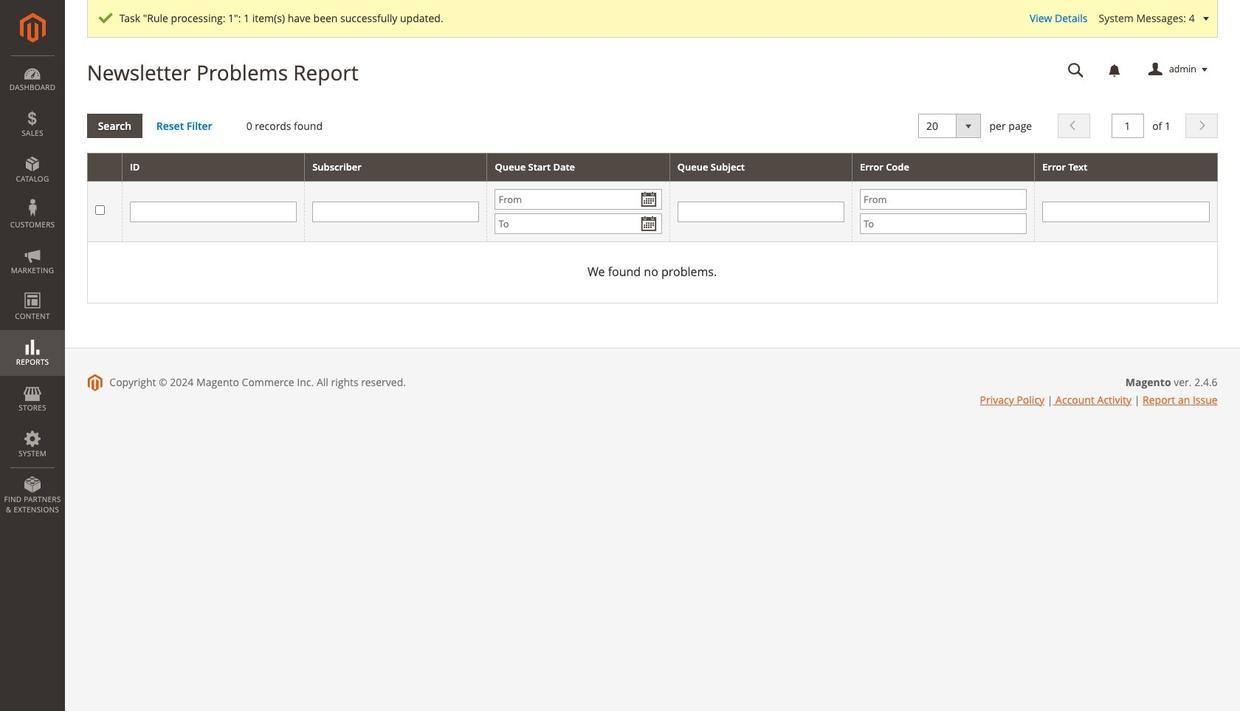 Task type: locate. For each thing, give the bounding box(es) containing it.
to text field for from text box
[[860, 214, 1027, 234]]

None text field
[[130, 201, 297, 222], [678, 201, 845, 222], [130, 201, 297, 222], [678, 201, 845, 222]]

1 to text field from the left
[[495, 214, 662, 234]]

to text field down from text field at the top
[[495, 214, 662, 234]]

1 horizontal spatial to text field
[[860, 214, 1027, 234]]

To text field
[[495, 214, 662, 234], [860, 214, 1027, 234]]

None text field
[[1058, 57, 1095, 83], [1112, 113, 1144, 138], [312, 201, 480, 222], [1043, 201, 1210, 222], [1058, 57, 1095, 83], [1112, 113, 1144, 138], [312, 201, 480, 222], [1043, 201, 1210, 222]]

None checkbox
[[95, 205, 105, 215]]

menu bar
[[0, 55, 65, 522]]

to text field down from text box
[[860, 214, 1027, 234]]

2 to text field from the left
[[860, 214, 1027, 234]]

to text field for from text field at the top
[[495, 214, 662, 234]]

0 horizontal spatial to text field
[[495, 214, 662, 234]]



Task type: describe. For each thing, give the bounding box(es) containing it.
From text field
[[860, 189, 1027, 210]]

magento admin panel image
[[20, 13, 45, 43]]

From text field
[[495, 189, 662, 210]]



